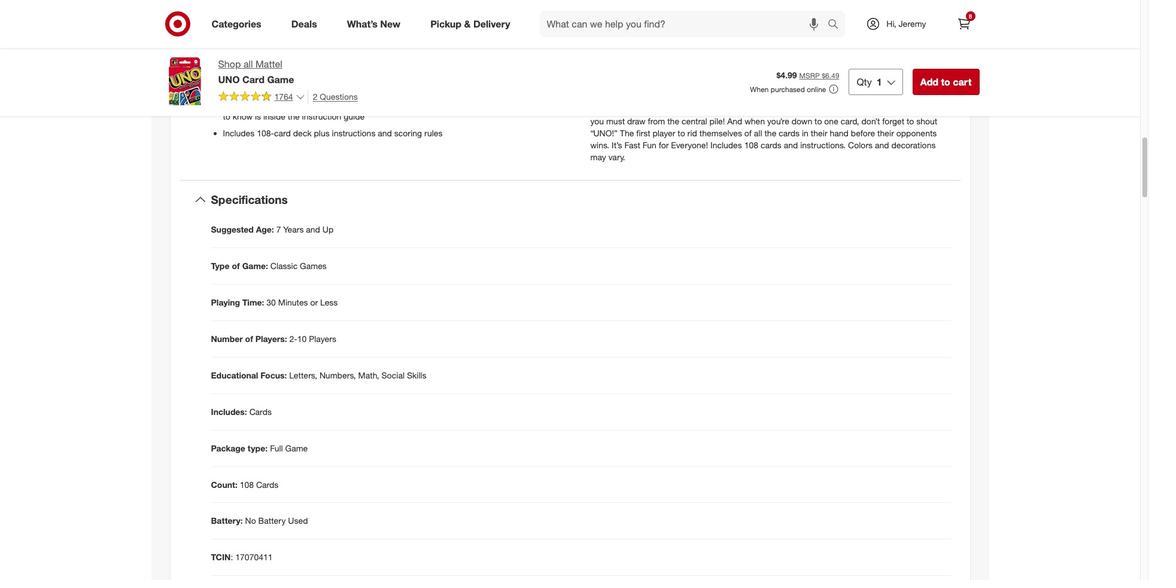Task type: describe. For each thing, give the bounding box(es) containing it.
the up the you're
[[779, 104, 791, 114]]

1 vertical spatial color
[[871, 92, 890, 102]]

1 vertical spatial players
[[309, 334, 336, 344]]

wins.
[[591, 140, 610, 150]]

pickup
[[431, 18, 462, 30]]

the right win
[[316, 83, 328, 93]]

yellow),
[[627, 104, 655, 114]]

the up player
[[668, 116, 680, 126]]

shop all mattel uno card game
[[218, 58, 294, 86]]

0 horizontal spatial deck
[[293, 128, 312, 138]]

categories
[[212, 18, 261, 30]]

to left rid
[[678, 128, 685, 138]]

beloved
[[679, 44, 708, 54]]

pickup & delivery
[[431, 18, 510, 30]]

card down 'find'
[[811, 104, 827, 114]]

card right beloved
[[711, 44, 727, 54]]

and down down
[[784, 140, 798, 150]]

down
[[792, 116, 813, 126]]

players inside description uno is the classic and beloved card game that's easy to pick up and impossible to put down! players take turns matching a card in their hand with the current card shown on top of the deck either by color or number. special action cards deliver game-changing moments as they each perform a function to help you defeat your opponents. these include skips, reverses, draw twos, color-changing wild and draw four wild cards. you'll find 25 of each color (red, green, blue, and yellow), plus the eight wild cards, inside the 108-card deck. if you can't make a match, you must draw from the central pile! and when you're down to one card, don't forget to shout "uno!" the first player to rid themselves of all the cards in their hand before their opponents wins. it's fast fun for everyone! includes 108 cards and instructions. colors and decorations may vary.
[[591, 56, 618, 66]]

or inside description uno is the classic and beloved card game that's easy to pick up and impossible to put down! players take turns matching a card in their hand with the current card shown on top of the deck either by color or number. special action cards deliver game-changing moments as they each perform a function to help you defeat your opponents. these include skips, reverses, draw twos, color-changing wild and draw four wild cards. you'll find 25 of each color (red, green, blue, and yellow), plus the eight wild cards, inside the 108-card deck. if you can't make a match, you must draw from the central pile! and when you're down to one card, don't forget to shout "uno!" the first player to rid themselves of all the cards in their hand before their opponents wins. it's fast fun for everyone! includes 108 cards and instructions. colors and decorations may vary.
[[647, 68, 654, 78]]

can't
[[875, 104, 893, 114]]

1 horizontal spatial changing
[[819, 68, 854, 78]]

suggested age: 7 years and up
[[211, 224, 334, 234]]

eight inside description uno is the classic and beloved card game that's easy to pick up and impossible to put down! players take turns matching a card in their hand with the current card shown on top of the deck either by color or number. special action cards deliver game-changing moments as they each perform a function to help you defeat your opponents. these include skips, reverses, draw twos, color-changing wild and draw four wild cards. you'll find 25 of each color (red, green, blue, and yellow), plus the eight wild cards, inside the 108-card deck. if you can't make a match, you must draw from the central pile! and when you're down to one card, don't forget to shout "uno!" the first player to rid themselves of all the cards in their hand before their opponents wins. it's fast fun for everyone! includes 108 cards and instructions. colors and decorations may vary.
[[690, 104, 709, 114]]

delivery
[[474, 18, 510, 30]]

0 vertical spatial four
[[223, 49, 240, 59]]

matching
[[660, 56, 695, 66]]

wild up out
[[382, 49, 398, 59]]

1 vertical spatial or
[[310, 297, 318, 308]]

questions
[[320, 92, 358, 102]]

you right if
[[860, 104, 873, 114]]

pickup & delivery link
[[420, 11, 525, 37]]

$4.99 msrp $6.49
[[777, 70, 840, 80]]

mattel
[[256, 58, 283, 70]]

of right suits
[[262, 49, 269, 59]]

standard
[[330, 83, 363, 93]]

2-
[[290, 334, 297, 344]]

highlights
[[211, 27, 257, 39]]

your
[[733, 80, 749, 90]]

turns
[[639, 56, 658, 66]]

1 vertical spatial changing
[[636, 92, 670, 102]]

battery:
[[211, 516, 243, 527]]

top
[[891, 56, 903, 66]]

letters,
[[289, 370, 317, 381]]

by
[[614, 68, 623, 78]]

action inside two-handed, partner, and tournament options for even more action –everything you need to know is inside the instruction guide
[[451, 99, 474, 109]]

number
[[211, 334, 243, 344]]

includes: cards
[[211, 407, 272, 417]]

two-handed, partner, and tournament options for even more action –everything you need to know is inside the instruction guide
[[223, 99, 558, 121]]

what's
[[347, 18, 378, 30]]

What can we help you find? suggestions appear below search field
[[540, 11, 831, 37]]

partner,
[[274, 99, 303, 109]]

and left the up
[[306, 224, 320, 234]]

of up the deck.
[[841, 92, 848, 102]]

no
[[245, 516, 256, 527]]

age:
[[256, 224, 274, 234]]

guide
[[344, 111, 365, 121]]

0 vertical spatial from
[[268, 66, 285, 76]]

–everything
[[477, 99, 521, 109]]

go
[[377, 66, 387, 76]]

online
[[807, 85, 827, 94]]

inside inside two-handed, partner, and tournament options for even more action –everything you need to know is inside the instruction guide
[[263, 111, 286, 121]]

plus inside description uno is the classic and beloved card game that's easy to pick up and impossible to put down! players take turns matching a card in their hand with the current card shown on top of the deck either by color or number. special action cards deliver game-changing moments as they each perform a function to help you defeat your opponents. these include skips, reverses, draw twos, color-changing wild and draw four wild cards. you'll find 25 of each color (red, green, blue, and yellow), plus the eight wild cards, inside the 108-card deck. if you can't make a match, you must draw from the central pile! and when you're down to one card, don't forget to shout "uno!" the first player to rid themselves of all the cards in their hand before their opponents wins. it's fast fun for everyone! includes 108 cards and instructions. colors and decorations may vary.
[[658, 104, 673, 114]]

:
[[231, 553, 233, 563]]

the up central
[[676, 104, 688, 114]]

game-
[[795, 68, 819, 78]]

7
[[276, 224, 281, 234]]

numbers,
[[320, 370, 356, 381]]

uno inside shop all mattel uno card game
[[218, 74, 240, 86]]

the down the you're
[[765, 128, 777, 138]]

classic
[[634, 44, 660, 54]]

hi,
[[887, 19, 897, 29]]

specifications button
[[180, 181, 961, 219]]

make
[[895, 104, 916, 114]]

easy
[[776, 44, 793, 54]]

2 vertical spatial plus
[[314, 128, 330, 138]]

game inside description uno is the classic and beloved card game that's easy to pick up and impossible to put down! players take turns matching a card in their hand with the current card shown on top of the deck either by color or number. special action cards deliver game-changing moments as they each perform a function to help you defeat your opponents. these include skips, reverses, draw twos, color-changing wild and draw four wild cards. you'll find 25 of each color (red, green, blue, and yellow), plus the eight wild cards, inside the 108-card deck. if you can't make a match, you must draw from the central pile! and when you're down to one card, don't forget to shout "uno!" the first player to rid themselves of all the cards in their hand before their opponents wins. it's fast fun for everyone! includes 108 cards and instructions. colors and decorations may vary.
[[730, 44, 751, 54]]

0 vertical spatial in
[[723, 56, 729, 66]]

each,
[[306, 49, 327, 59]]

1 vertical spatial draw
[[708, 92, 727, 102]]

0 horizontal spatial 108-
[[257, 128, 274, 138]]

you inside two-handed, partner, and tournament options for even more action –everything you need to know is inside the instruction guide
[[523, 99, 537, 109]]

players:
[[255, 334, 287, 344]]

1 vertical spatial 108
[[240, 480, 254, 490]]

specifications
[[211, 193, 288, 206]]

four suits of 25 cards each, plus the eight wild cards
[[223, 49, 422, 59]]

years
[[283, 224, 304, 234]]

image of uno card game image
[[161, 57, 209, 105]]

search
[[823, 19, 852, 31]]

opponents.
[[751, 80, 794, 90]]

you down blue,
[[591, 116, 604, 126]]

to down make
[[907, 116, 915, 126]]

1 vertical spatial in
[[802, 128, 809, 138]]

cards,
[[730, 104, 752, 114]]

500
[[249, 83, 263, 93]]

108- inside description uno is the classic and beloved card game that's easy to pick up and impossible to put down! players take turns matching a card in their hand with the current card shown on top of the deck either by color or number. special action cards deliver game-changing moments as they each perform a function to help you defeat your opponents. these include skips, reverses, draw twos, color-changing wild and draw four wild cards. you'll find 25 of each color (red, green, blue, and yellow), plus the eight wild cards, inside the 108-card deck. if you can't make a match, you must draw from the central pile! and when you're down to one card, don't forget to shout "uno!" the first player to rid themselves of all the cards in their hand before their opponents wins. it's fast fun for everyone! includes 108 cards and instructions. colors and decorations may vary.
[[793, 104, 811, 114]]

educational focus: letters, numbers, math, social skills
[[211, 370, 427, 381]]

to inside two-handed, partner, and tournament options for even more action –everything you need to know is inside the instruction guide
[[223, 111, 230, 121]]

win
[[301, 83, 314, 93]]

and right colors
[[875, 140, 889, 150]]

the up take
[[620, 44, 632, 54]]

shop
[[218, 58, 241, 70]]

function
[[630, 80, 660, 90]]

help
[[672, 80, 688, 90]]

colors
[[848, 140, 873, 150]]

card up $6.49
[[833, 56, 850, 66]]

draw
[[627, 116, 646, 126]]

you're
[[768, 116, 790, 126]]

central
[[682, 116, 707, 126]]

0 horizontal spatial their
[[732, 56, 748, 66]]

put
[[904, 44, 916, 54]]

2 questions link
[[308, 90, 358, 104]]

of down cards,
[[745, 128, 752, 138]]

pick
[[805, 44, 821, 54]]

suggested
[[211, 224, 254, 234]]

what's new
[[347, 18, 401, 30]]

wild up cards,
[[748, 92, 765, 102]]

all inside description uno is the classic and beloved card game that's easy to pick up and impossible to put down! players take turns matching a card in their hand with the current card shown on top of the deck either by color or number. special action cards deliver game-changing moments as they each perform a function to help you defeat your opponents. these include skips, reverses, draw twos, color-changing wild and draw four wild cards. you'll find 25 of each color (red, green, blue, and yellow), plus the eight wild cards, inside the 108-card deck. if you can't make a match, you must draw from the central pile! and when you're down to one card, don't forget to shout "uno!" the first player to rid themselves of all the cards in their hand before their opponents wins. it's fast fun for everyone! includes 108 cards and instructions. colors and decorations may vary.
[[754, 128, 763, 138]]

to left one
[[815, 116, 822, 126]]

includes 108-card deck plus instructions and scoring rules
[[223, 128, 443, 138]]

one
[[825, 116, 839, 126]]

type:
[[248, 443, 268, 454]]

game:
[[242, 261, 268, 271]]

impossible
[[851, 44, 892, 54]]

and up central
[[691, 92, 705, 102]]

for inside two-handed, partner, and tournament options for even more action –everything you need to know is inside the instruction guide
[[397, 99, 407, 109]]

8 link
[[951, 11, 977, 37]]

wild down help
[[673, 92, 689, 102]]

decorations
[[892, 140, 936, 150]]

cards.
[[767, 92, 790, 102]]

card,
[[841, 116, 860, 126]]

0 horizontal spatial game
[[366, 83, 387, 93]]

card up special
[[704, 56, 721, 66]]

the down what's
[[347, 49, 359, 59]]

to inside 'button'
[[942, 76, 951, 88]]



Task type: vqa. For each thing, say whether or not it's contained in the screenshot.
'health.'
no



Task type: locate. For each thing, give the bounding box(es) containing it.
inside inside description uno is the classic and beloved card game that's easy to pick up and impossible to put down! players take turns matching a card in their hand with the current card shown on top of the deck either by color or number. special action cards deliver game-changing moments as they each perform a function to help you defeat your opponents. these include skips, reverses, draw twos, color-changing wild and draw four wild cards. you'll find 25 of each color (red, green, blue, and yellow), plus the eight wild cards, inside the 108-card deck. if you can't make a match, you must draw from the central pile! and when you're down to one card, don't forget to shout "uno!" the first player to rid themselves of all the cards in their hand before their opponents wins. it's fast fun for everyone! includes 108 cards and instructions. colors and decorations may vary.
[[755, 104, 777, 114]]

deck down instruction
[[293, 128, 312, 138]]

in down down
[[802, 128, 809, 138]]

each down skips,
[[851, 92, 869, 102]]

when down cards,
[[745, 116, 765, 126]]

deliver
[[768, 68, 793, 78]]

reach 500 points to win the standard game
[[223, 83, 387, 93]]

a up color-
[[623, 80, 628, 90]]

inside down cards.
[[755, 104, 777, 114]]

deck inside description uno is the classic and beloved card game that's easy to pick up and impossible to put down! players take turns matching a card in their hand with the current card shown on top of the deck either by color or number. special action cards deliver game-changing moments as they each perform a function to help you defeat your opponents. these include skips, reverses, draw twos, color-changing wild and draw four wild cards. you'll find 25 of each color (red, green, blue, and yellow), plus the eight wild cards, inside the 108-card deck. if you can't make a match, you must draw from the central pile! and when you're down to one card, don't forget to shout "uno!" the first player to rid themselves of all the cards in their hand before their opponents wins. it's fast fun for everyone! includes 108 cards and instructions. colors and decorations may vary.
[[929, 56, 948, 66]]

you left need
[[523, 99, 537, 109]]

108 right count: on the bottom
[[240, 480, 254, 490]]

to left 'pick'
[[795, 44, 803, 54]]

and inside two-handed, partner, and tournament options for even more action –everything you need to know is inside the instruction guide
[[305, 99, 319, 109]]

points up partner,
[[266, 83, 289, 93]]

don't
[[862, 116, 880, 126]]

2 horizontal spatial their
[[878, 128, 894, 138]]

25 right suits
[[272, 49, 281, 59]]

first right out
[[404, 66, 418, 76]]

suits
[[242, 49, 260, 59]]

of right type
[[232, 261, 240, 271]]

game up 1764
[[267, 74, 294, 86]]

tournament
[[321, 99, 365, 109]]

0 vertical spatial players
[[591, 56, 618, 66]]

their down forget
[[878, 128, 894, 138]]

to up the top
[[894, 44, 902, 54]]

17070411
[[235, 553, 273, 563]]

1 horizontal spatial or
[[647, 68, 654, 78]]

first up fun
[[637, 128, 651, 138]]

0 vertical spatial deck
[[929, 56, 948, 66]]

0 horizontal spatial players
[[309, 334, 336, 344]]

when inside description uno is the classic and beloved card game that's easy to pick up and impossible to put down! players take turns matching a card in their hand with the current card shown on top of the deck either by color or number. special action cards deliver game-changing moments as they each perform a function to help you defeat your opponents. these include skips, reverses, draw twos, color-changing wild and draw four wild cards. you'll find 25 of each color (red, green, blue, and yellow), plus the eight wild cards, inside the 108-card deck. if you can't make a match, you must draw from the central pile! and when you're down to one card, don't forget to shout "uno!" the first player to rid themselves of all the cards in their hand before their opponents wins. it's fast fun for everyone! includes 108 cards and instructions. colors and decorations may vary.
[[745, 116, 765, 126]]

1 horizontal spatial when
[[745, 116, 765, 126]]

to down 'two-'
[[223, 111, 230, 121]]

number.
[[657, 68, 687, 78]]

108
[[745, 140, 759, 150], [240, 480, 254, 490]]

shout
[[917, 116, 938, 126]]

instruction
[[302, 111, 342, 121]]

of down put
[[905, 56, 913, 66]]

0 vertical spatial eight
[[361, 49, 380, 59]]

inside down partner,
[[263, 111, 286, 121]]

blue,
[[591, 104, 609, 114]]

1 horizontal spatial from
[[648, 116, 665, 126]]

1 horizontal spatial each
[[923, 68, 942, 78]]

1 horizontal spatial a
[[697, 56, 702, 66]]

and left scoring
[[378, 128, 392, 138]]

when purchased online
[[750, 85, 827, 94]]

1 vertical spatial includes
[[711, 140, 742, 150]]

"uno!"
[[591, 128, 618, 138]]

when
[[339, 66, 359, 76], [745, 116, 765, 126]]

up
[[323, 224, 334, 234]]

focus:
[[261, 370, 287, 381]]

card
[[243, 74, 265, 86]]

moments
[[856, 68, 892, 78]]

everyone!
[[671, 140, 708, 150]]

deck down down!
[[929, 56, 948, 66]]

1 horizontal spatial in
[[802, 128, 809, 138]]

1 vertical spatial 108-
[[257, 128, 274, 138]]

1 vertical spatial cards
[[256, 480, 279, 490]]

twos,
[[591, 92, 612, 102]]

(red,
[[892, 92, 909, 102]]

1 horizontal spatial color
[[871, 92, 890, 102]]

search button
[[823, 11, 852, 40]]

1 horizontal spatial hand
[[830, 128, 849, 138]]

0 horizontal spatial each
[[851, 92, 869, 102]]

0 horizontal spatial inside
[[263, 111, 286, 121]]

plus up player
[[658, 104, 673, 114]]

1 vertical spatial points
[[266, 83, 289, 93]]

msrp
[[800, 71, 820, 80]]

before
[[851, 128, 875, 138]]

points up 500
[[243, 66, 266, 76]]

instructions.
[[801, 140, 846, 150]]

0 vertical spatial 108-
[[793, 104, 811, 114]]

rid
[[688, 128, 697, 138]]

2 vertical spatial a
[[918, 104, 923, 114]]

108 inside description uno is the classic and beloved card game that's easy to pick up and impossible to put down! players take turns matching a card in their hand with the current card shown on top of the deck either by color or number. special action cards deliver game-changing moments as they each perform a function to help you defeat your opponents. these include skips, reverses, draw twos, color-changing wild and draw four wild cards. you'll find 25 of each color (red, green, blue, and yellow), plus the eight wild cards, inside the 108-card deck. if you can't make a match, you must draw from the central pile! and when you're down to one card, don't forget to shout "uno!" the first player to rid themselves of all the cards in their hand before their opponents wins. it's fast fun for everyone! includes 108 cards and instructions. colors and decorations may vary.
[[745, 140, 759, 150]]

0 horizontal spatial for
[[397, 99, 407, 109]]

qty
[[857, 76, 872, 88]]

in up defeat
[[723, 56, 729, 66]]

is inside description uno is the classic and beloved card game that's easy to pick up and impossible to put down! players take turns matching a card in their hand with the current card shown on top of the deck either by color or number. special action cards deliver game-changing moments as they each perform a function to help you defeat your opponents. these include skips, reverses, draw twos, color-changing wild and draw four wild cards. you'll find 25 of each color (red, green, blue, and yellow), plus the eight wild cards, inside the 108-card deck. if you can't make a match, you must draw from the central pile! and when you're down to one card, don't forget to shout "uno!" the first player to rid themselves of all the cards in their hand before their opponents wins. it's fast fun for everyone! includes 108 cards and instructions. colors and decorations may vary.
[[611, 44, 618, 54]]

eight up go on the left
[[361, 49, 380, 59]]

0 horizontal spatial or
[[310, 297, 318, 308]]

1 horizontal spatial includes
[[711, 140, 742, 150]]

0 horizontal spatial 25
[[272, 49, 281, 59]]

all
[[244, 58, 253, 70], [754, 128, 763, 138]]

all up card in the top of the page
[[244, 58, 253, 70]]

hand down one
[[830, 128, 849, 138]]

1 vertical spatial 25
[[830, 92, 839, 102]]

1 vertical spatial each
[[851, 92, 869, 102]]

from up player
[[648, 116, 665, 126]]

1 horizontal spatial game
[[730, 44, 751, 54]]

fast
[[625, 140, 641, 150]]

hand down that's
[[751, 56, 770, 66]]

inside
[[755, 104, 777, 114], [263, 111, 286, 121]]

cards up the "battery"
[[256, 480, 279, 490]]

0 horizontal spatial a
[[623, 80, 628, 90]]

reverses,
[[876, 80, 912, 90]]

1 horizontal spatial draw
[[914, 80, 934, 90]]

2 questions
[[313, 92, 358, 102]]

25 down include
[[830, 92, 839, 102]]

other
[[288, 66, 307, 76]]

1 vertical spatial four
[[729, 92, 746, 102]]

skills
[[407, 370, 427, 381]]

uno down the 'shop' at left top
[[218, 74, 240, 86]]

draw down defeat
[[708, 92, 727, 102]]

is down the description at top right
[[611, 44, 618, 54]]

1 vertical spatial all
[[754, 128, 763, 138]]

cards right includes:
[[249, 407, 272, 417]]

draw up green,
[[914, 80, 934, 90]]

0 horizontal spatial in
[[723, 56, 729, 66]]

1 horizontal spatial all
[[754, 128, 763, 138]]

action right more
[[451, 99, 474, 109]]

1 vertical spatial eight
[[690, 104, 709, 114]]

changing up include
[[819, 68, 854, 78]]

each right 'they'
[[923, 68, 942, 78]]

if
[[853, 104, 857, 114]]

action up your
[[719, 68, 742, 78]]

count:
[[211, 480, 238, 490]]

their up your
[[732, 56, 748, 66]]

action inside description uno is the classic and beloved card game that's easy to pick up and impossible to put down! players take turns matching a card in their hand with the current card shown on top of the deck either by color or number. special action cards deliver game-changing moments as they each perform a function to help you defeat your opponents. these include skips, reverses, draw twos, color-changing wild and draw four wild cards. you'll find 25 of each color (red, green, blue, and yellow), plus the eight wild cards, inside the 108-card deck. if you can't make a match, you must draw from the central pile! and when you're down to one card, don't forget to shout "uno!" the first player to rid themselves of all the cards in their hand before their opponents wins. it's fast fun for everyone! includes 108 cards and instructions. colors and decorations may vary.
[[719, 68, 742, 78]]

minutes
[[278, 297, 308, 308]]

0 horizontal spatial eight
[[361, 49, 380, 59]]

from left the other
[[268, 66, 285, 76]]

0 horizontal spatial all
[[244, 58, 253, 70]]

you left go on the left
[[362, 66, 375, 76]]

0 horizontal spatial uno
[[218, 74, 240, 86]]

package
[[211, 443, 245, 454]]

2 horizontal spatial a
[[918, 104, 923, 114]]

0 vertical spatial color
[[626, 68, 644, 78]]

0 vertical spatial includes
[[223, 128, 255, 138]]

on
[[879, 56, 888, 66]]

1 vertical spatial deck
[[293, 128, 312, 138]]

0 vertical spatial cards
[[249, 407, 272, 417]]

1 vertical spatial when
[[745, 116, 765, 126]]

for inside description uno is the classic and beloved card game that's easy to pick up and impossible to put down! players take turns matching a card in their hand with the current card shown on top of the deck either by color or number. special action cards deliver game-changing moments as they each perform a function to help you defeat your opponents. these include skips, reverses, draw twos, color-changing wild and draw four wild cards. you'll find 25 of each color (red, green, blue, and yellow), plus the eight wild cards, inside the 108-card deck. if you can't make a match, you must draw from the central pile! and when you're down to one card, don't forget to shout "uno!" the first player to rid themselves of all the cards in their hand before their opponents wins. it's fast fun for everyone! includes 108 cards and instructions. colors and decorations may vary.
[[659, 140, 669, 150]]

1 vertical spatial hand
[[830, 128, 849, 138]]

1 horizontal spatial uno
[[591, 44, 609, 54]]

uno inside description uno is the classic and beloved card game that's easy to pick up and impossible to put down! players take turns matching a card in their hand with the current card shown on top of the deck either by color or number. special action cards deliver game-changing moments as they each perform a function to help you defeat your opponents. these include skips, reverses, draw twos, color-changing wild and draw four wild cards. you'll find 25 of each color (red, green, blue, and yellow), plus the eight wild cards, inside the 108-card deck. if you can't make a match, you must draw from the central pile! and when you're down to one card, don't forget to shout "uno!" the first player to rid themselves of all the cards in their hand before their opponents wins. it's fast fun for everyone! includes 108 cards and instructions. colors and decorations may vary.
[[591, 44, 609, 54]]

must
[[606, 116, 625, 126]]

when up standard
[[339, 66, 359, 76]]

scoring
[[394, 128, 422, 138]]

0 horizontal spatial 108
[[240, 480, 254, 490]]

game right full
[[285, 443, 308, 454]]

0 horizontal spatial first
[[404, 66, 418, 76]]

1 vertical spatial uno
[[218, 74, 240, 86]]

players right the '10'
[[309, 334, 336, 344]]

games
[[300, 261, 327, 271]]

uno down the description at top right
[[591, 44, 609, 54]]

fun
[[643, 140, 657, 150]]

1 horizontal spatial four
[[729, 92, 746, 102]]

0 vertical spatial 108
[[745, 140, 759, 150]]

0 horizontal spatial draw
[[708, 92, 727, 102]]

cart
[[953, 76, 972, 88]]

and up matching
[[662, 44, 676, 54]]

0 vertical spatial or
[[647, 68, 654, 78]]

1 horizontal spatial action
[[719, 68, 742, 78]]

the inside two-handed, partner, and tournament options for even more action –everything you need to know is inside the instruction guide
[[288, 111, 300, 121]]

playing
[[211, 297, 240, 308]]

and
[[662, 44, 676, 54], [835, 44, 849, 54], [691, 92, 705, 102], [305, 99, 319, 109], [611, 104, 625, 114], [378, 128, 392, 138], [784, 140, 798, 150], [875, 140, 889, 150], [306, 224, 320, 234]]

0 horizontal spatial includes
[[223, 128, 255, 138]]

108- up down
[[793, 104, 811, 114]]

1 horizontal spatial for
[[659, 140, 669, 150]]

1 horizontal spatial inside
[[755, 104, 777, 114]]

tcin
[[211, 553, 231, 563]]

0 vertical spatial uno
[[591, 44, 609, 54]]

options
[[367, 99, 395, 109]]

game
[[730, 44, 751, 54], [366, 83, 387, 93]]

$4.99
[[777, 70, 797, 80]]

1 vertical spatial plus
[[658, 104, 673, 114]]

it's
[[612, 140, 622, 150]]

defeat
[[707, 80, 730, 90]]

for left even
[[397, 99, 407, 109]]

for
[[397, 99, 407, 109], [659, 140, 669, 150]]

1 vertical spatial for
[[659, 140, 669, 150]]

1 horizontal spatial 108-
[[793, 104, 811, 114]]

card down partner,
[[274, 128, 291, 138]]

1764 link
[[218, 90, 305, 105]]

1 horizontal spatial their
[[811, 128, 828, 138]]

25 inside description uno is the classic and beloved card game that's easy to pick up and impossible to put down! players take turns matching a card in their hand with the current card shown on top of the deck either by color or number. special action cards deliver game-changing moments as they each perform a function to help you defeat your opponents. these include skips, reverses, draw twos, color-changing wild and draw four wild cards. you'll find 25 of each color (red, green, blue, and yellow), plus the eight wild cards, inside the 108-card deck. if you can't make a match, you must draw from the central pile! and when you're down to one card, don't forget to shout "uno!" the first player to rid themselves of all the cards in their hand before their opponents wins. it's fast fun for everyone! includes 108 cards and instructions. colors and decorations may vary.
[[830, 92, 839, 102]]

1 horizontal spatial eight
[[690, 104, 709, 114]]

vary.
[[609, 152, 626, 162]]

a up special
[[697, 56, 702, 66]]

0 vertical spatial draw
[[914, 80, 934, 90]]

players up either
[[591, 56, 618, 66]]

0 horizontal spatial when
[[339, 66, 359, 76]]

to left win
[[291, 83, 299, 93]]

includes
[[223, 128, 255, 138], [711, 140, 742, 150]]

0 horizontal spatial is
[[255, 111, 261, 121]]

current
[[804, 56, 831, 66]]

either
[[591, 68, 612, 78]]

0 horizontal spatial changing
[[636, 92, 670, 102]]

or left the less
[[310, 297, 318, 308]]

includes down the know
[[223, 128, 255, 138]]

and up instruction
[[305, 99, 319, 109]]

add to cart
[[921, 76, 972, 88]]

8
[[969, 13, 973, 20]]

is inside two-handed, partner, and tournament options for even more action –everything you need to know is inside the instruction guide
[[255, 111, 261, 121]]

10
[[297, 334, 307, 344]]

1 horizontal spatial is
[[611, 44, 618, 54]]

25
[[272, 49, 281, 59], [830, 92, 839, 102]]

the up 'they'
[[915, 56, 927, 66]]

0 horizontal spatial action
[[451, 99, 474, 109]]

that's
[[753, 44, 773, 54]]

wild
[[382, 49, 398, 59], [673, 92, 689, 102], [748, 92, 765, 102], [711, 104, 727, 114]]

0 vertical spatial game
[[267, 74, 294, 86]]

0 vertical spatial for
[[397, 99, 407, 109]]

first inside description uno is the classic and beloved card game that's easy to pick up and impossible to put down! players take turns matching a card in their hand with the current card shown on top of the deck either by color or number. special action cards deliver game-changing moments as they each perform a function to help you defeat your opponents. these include skips, reverses, draw twos, color-changing wild and draw four wild cards. you'll find 25 of each color (red, green, blue, and yellow), plus the eight wild cards, inside the 108-card deck. if you can't make a match, you must draw from the central pile! and when you're down to one card, don't forget to shout "uno!" the first player to rid themselves of all the cards in their hand before their opponents wins. it's fast fun for everyone! includes 108 cards and instructions. colors and decorations may vary.
[[637, 128, 651, 138]]

1 vertical spatial is
[[255, 111, 261, 121]]

to right add
[[942, 76, 951, 88]]

1 horizontal spatial players
[[591, 56, 618, 66]]

eight up central
[[690, 104, 709, 114]]

wild up the pile!
[[711, 104, 727, 114]]

the right with
[[790, 56, 802, 66]]

down!
[[918, 44, 941, 54]]

new
[[380, 18, 401, 30]]

number of players: 2-10 players
[[211, 334, 336, 344]]

battery
[[258, 516, 286, 527]]

the down partner,
[[288, 111, 300, 121]]

and right up
[[835, 44, 849, 54]]

game left that's
[[730, 44, 751, 54]]

game up 'options'
[[366, 83, 387, 93]]

0 vertical spatial is
[[611, 44, 618, 54]]

of left players:
[[245, 334, 253, 344]]

includes down themselves
[[711, 140, 742, 150]]

four inside description uno is the classic and beloved card game that's easy to pick up and impossible to put down! players take turns matching a card in their hand with the current card shown on top of the deck either by color or number. special action cards deliver game-changing moments as they each perform a function to help you defeat your opponents. these include skips, reverses, draw twos, color-changing wild and draw four wild cards. you'll find 25 of each color (red, green, blue, and yellow), plus the eight wild cards, inside the 108-card deck. if you can't make a match, you must draw from the central pile! and when you're down to one card, don't forget to shout "uno!" the first player to rid themselves of all the cards in their hand before their opponents wins. it's fast fun for everyone! includes 108 cards and instructions. colors and decorations may vary.
[[729, 92, 746, 102]]

all right themselves
[[754, 128, 763, 138]]

plus right each,
[[329, 49, 345, 59]]

description
[[591, 27, 643, 39]]

0 horizontal spatial color
[[626, 68, 644, 78]]

1 vertical spatial game
[[366, 83, 387, 93]]

need
[[539, 99, 558, 109]]

0 vertical spatial when
[[339, 66, 359, 76]]

0 horizontal spatial hand
[[751, 56, 770, 66]]

includes inside description uno is the classic and beloved card game that's easy to pick up and impossible to put down! players take turns matching a card in their hand with the current card shown on top of the deck either by color or number. special action cards deliver game-changing moments as they each perform a function to help you defeat your opponents. these include skips, reverses, draw twos, color-changing wild and draw four wild cards. you'll find 25 of each color (red, green, blue, and yellow), plus the eight wild cards, inside the 108-card deck. if you can't make a match, you must draw from the central pile! and when you're down to one card, don't forget to shout "uno!" the first player to rid themselves of all the cards in their hand before their opponents wins. it's fast fun for everyone! includes 108 cards and instructions. colors and decorations may vary.
[[711, 140, 742, 150]]

is down handed,
[[255, 111, 261, 121]]

with
[[772, 56, 787, 66]]

0 vertical spatial changing
[[819, 68, 854, 78]]

0 vertical spatial a
[[697, 56, 702, 66]]

description uno is the classic and beloved card game that's easy to pick up and impossible to put down! players take turns matching a card in their hand with the current card shown on top of the deck either by color or number. special action cards deliver game-changing moments as they each perform a function to help you defeat your opponents. these include skips, reverses, draw twos, color-changing wild and draw four wild cards. you'll find 25 of each color (red, green, blue, and yellow), plus the eight wild cards, inside the 108-card deck. if you can't make a match, you must draw from the central pile! and when you're down to one card, don't forget to shout "uno!" the first player to rid themselves of all the cards in their hand before their opponents wins. it's fast fun for everyone! includes 108 cards and instructions. colors and decorations may vary.
[[591, 27, 950, 162]]

1 vertical spatial game
[[285, 443, 308, 454]]

1 vertical spatial first
[[637, 128, 651, 138]]

color
[[626, 68, 644, 78], [871, 92, 890, 102]]

changing down function
[[636, 92, 670, 102]]

a down green,
[[918, 104, 923, 114]]

0 vertical spatial all
[[244, 58, 253, 70]]

1 horizontal spatial deck
[[929, 56, 948, 66]]

categories link
[[201, 11, 276, 37]]

and up "must"
[[611, 104, 625, 114]]

game inside shop all mattel uno card game
[[267, 74, 294, 86]]

you
[[362, 66, 375, 76], [691, 80, 704, 90], [523, 99, 537, 109], [860, 104, 873, 114], [591, 116, 604, 126]]

classic
[[271, 261, 298, 271]]

108 down cards,
[[745, 140, 759, 150]]

out
[[389, 66, 401, 76]]

to down number.
[[663, 80, 670, 90]]

0 vertical spatial game
[[730, 44, 751, 54]]

you down special
[[691, 80, 704, 90]]

0 vertical spatial hand
[[751, 56, 770, 66]]

0 horizontal spatial four
[[223, 49, 240, 59]]

0 vertical spatial points
[[243, 66, 266, 76]]

0 vertical spatial first
[[404, 66, 418, 76]]

0 vertical spatial plus
[[329, 49, 345, 59]]

jeremy
[[899, 19, 927, 29]]

for down player
[[659, 140, 669, 150]]

or down the turns in the right of the page
[[647, 68, 654, 78]]

1 vertical spatial a
[[623, 80, 628, 90]]

perform
[[591, 80, 621, 90]]

special
[[689, 68, 717, 78]]

opponents
[[897, 128, 937, 138]]

0 vertical spatial 25
[[272, 49, 281, 59]]

they
[[905, 68, 921, 78]]

all inside shop all mattel uno card game
[[244, 58, 253, 70]]

used
[[288, 516, 308, 527]]

may
[[591, 152, 606, 162]]

from inside description uno is the classic and beloved card game that's easy to pick up and impossible to put down! players take turns matching a card in their hand with the current card shown on top of the deck either by color or number. special action cards deliver game-changing moments as they each perform a function to help you defeat your opponents. these include skips, reverses, draw twos, color-changing wild and draw four wild cards. you'll find 25 of each color (red, green, blue, and yellow), plus the eight wild cards, inside the 108-card deck. if you can't make a match, you must draw from the central pile! and when you're down to one card, don't forget to shout "uno!" the first player to rid themselves of all the cards in their hand before their opponents wins. it's fast fun for everyone! includes 108 cards and instructions. colors and decorations may vary.
[[648, 116, 665, 126]]



